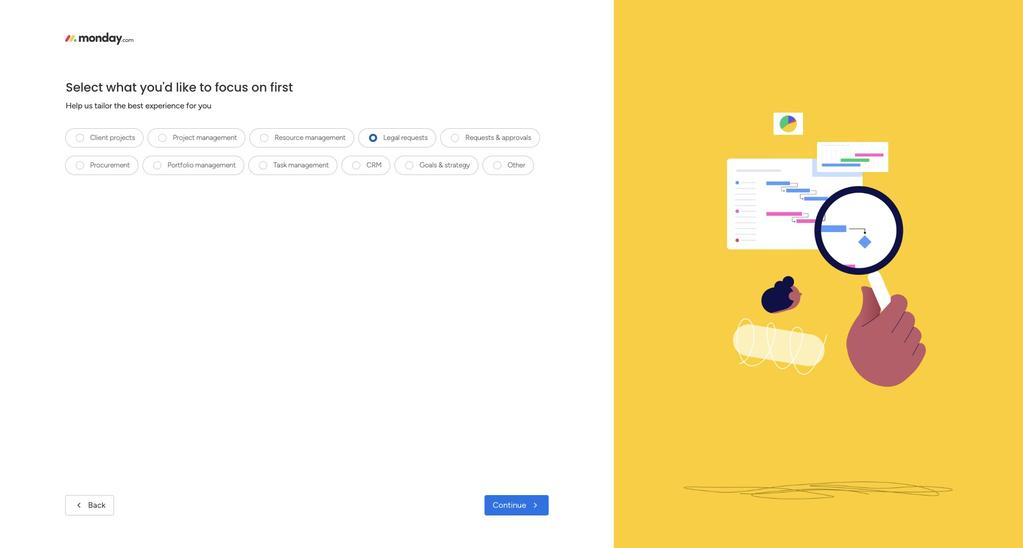 Task type: locate. For each thing, give the bounding box(es) containing it.
goals & strategy
[[419, 161, 470, 170]]

to
[[200, 79, 212, 96]]

management
[[196, 133, 237, 142], [305, 133, 346, 142], [195, 161, 236, 170], [288, 161, 329, 170]]

back
[[88, 500, 106, 510]]

client
[[90, 133, 108, 142]]

resource management
[[275, 133, 346, 142]]

you
[[198, 101, 211, 110]]

goals
[[419, 161, 437, 170]]

0 horizontal spatial &
[[439, 161, 443, 170]]

portfolio
[[168, 161, 194, 170]]

management for project management
[[196, 133, 237, 142]]

projects
[[110, 133, 135, 142]]

& right requests
[[496, 133, 500, 142]]

task management
[[273, 161, 329, 170]]

continue button
[[485, 495, 549, 516]]

like
[[176, 79, 196, 96]]

management for task management
[[288, 161, 329, 170]]

0 vertical spatial &
[[496, 133, 500, 142]]

help
[[66, 101, 82, 110]]

&
[[496, 133, 500, 142], [439, 161, 443, 170]]

experience
[[145, 101, 184, 110]]

best
[[128, 101, 143, 110]]

us
[[84, 101, 92, 110]]

management up "portfolio management"
[[196, 133, 237, 142]]

management down the resource management
[[288, 161, 329, 170]]

management for resource management
[[305, 133, 346, 142]]

back button
[[65, 495, 114, 516]]

other
[[508, 161, 525, 170]]

legal
[[383, 133, 400, 142]]

task
[[273, 161, 287, 170]]

crm
[[367, 161, 382, 170]]

you'd
[[140, 79, 173, 96]]

& right goals
[[439, 161, 443, 170]]

1 vertical spatial &
[[439, 161, 443, 170]]

client projects
[[90, 133, 135, 142]]

strategy
[[445, 161, 470, 170]]

& for requests
[[496, 133, 500, 142]]

requests
[[465, 133, 494, 142]]

management right resource
[[305, 133, 346, 142]]

project management
[[173, 133, 237, 142]]

first
[[270, 79, 293, 96]]

select
[[66, 79, 103, 96]]

management down "project management"
[[195, 161, 236, 170]]

tailor
[[94, 101, 112, 110]]

1 horizontal spatial &
[[496, 133, 500, 142]]

select what you'd like to focus on first help us tailor the best experience for you
[[66, 79, 293, 110]]



Task type: vqa. For each thing, say whether or not it's contained in the screenshot.
us
yes



Task type: describe. For each thing, give the bounding box(es) containing it.
portfolio management
[[168, 161, 236, 170]]

legal requests
[[383, 133, 428, 142]]

focus
[[215, 79, 248, 96]]

requests
[[401, 133, 428, 142]]

what
[[106, 79, 137, 96]]

& for goals
[[439, 161, 443, 170]]

project
[[173, 133, 195, 142]]

on
[[251, 79, 267, 96]]

continue
[[493, 500, 526, 510]]

approvals
[[502, 133, 531, 142]]

requests & approvals
[[465, 133, 531, 142]]

management for portfolio management
[[195, 161, 236, 170]]

logo image
[[65, 33, 133, 45]]

the
[[114, 101, 126, 110]]

for
[[186, 101, 196, 110]]

resource
[[275, 133, 303, 142]]

procurement
[[90, 161, 130, 170]]

what would you like to focus on first image
[[624, 0, 1013, 548]]



